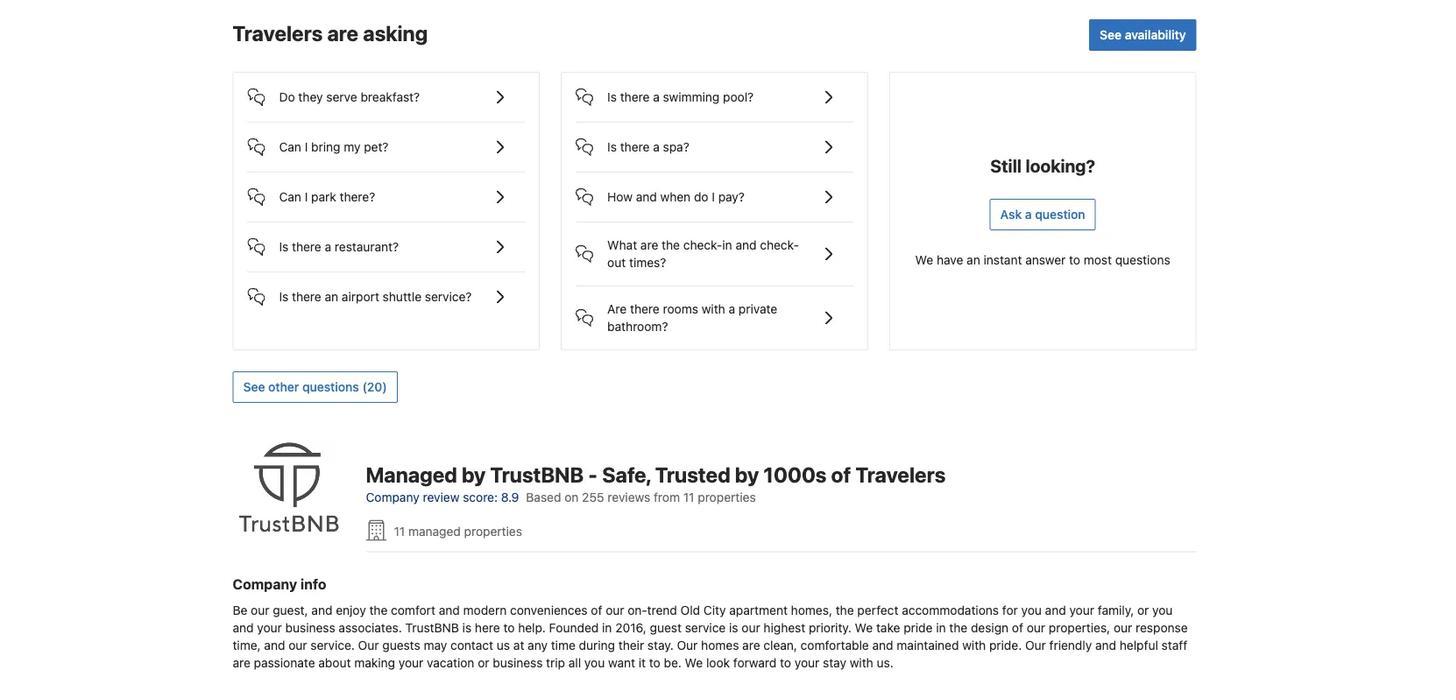 Task type: vqa. For each thing, say whether or not it's contained in the screenshot.
how and when do i pay? button
yes



Task type: describe. For each thing, give the bounding box(es) containing it.
time
[[551, 638, 576, 653]]

friendly
[[1050, 638, 1092, 653]]

there for is there a spa?
[[620, 140, 650, 154]]

is for is there an airport shuttle service?
[[279, 290, 289, 304]]

1 horizontal spatial you
[[1022, 603, 1042, 618]]

managed
[[366, 462, 457, 487]]

travelers are asking
[[233, 21, 428, 45]]

any
[[528, 638, 548, 653]]

is for is there a spa?
[[608, 140, 617, 154]]

1 is from the left
[[463, 621, 472, 635]]

they
[[298, 90, 323, 104]]

is for is there a swimming pool?
[[608, 90, 617, 104]]

our left properties,
[[1027, 621, 1046, 635]]

to left 'most'
[[1070, 253, 1081, 267]]

i for bring
[[305, 140, 308, 154]]

of inside managed by trustbnb - safe, trusted by 1000s of travelers company review score: 8.9 based on 255 reviews from 11 properties
[[832, 462, 852, 487]]

instant
[[984, 253, 1023, 267]]

can for can i bring my pet?
[[279, 140, 302, 154]]

your down guests
[[399, 656, 424, 670]]

be our guest, and enjoy the comfort and modern conveniences of our on-trend old city apartment homes,  the perfect accommodations for you and your family, or you and your business associates.   trustbnb is here to help. founded in 2016, guest service is our highest priority. we take pride in the design of our properties, our response time, and our service. our guests may contact us at any time during their stay.  our homes are clean, comfortable and maintained with pride. our friendly and helpful staff are passionate about making your vacation or business trip all you want it to be. we look forward to your stay with us.
[[233, 603, 1188, 670]]

score:
[[463, 490, 498, 504]]

what
[[608, 238, 637, 252]]

are left asking
[[327, 21, 359, 45]]

our right be
[[251, 603, 270, 618]]

there for is there an airport shuttle service?
[[292, 290, 322, 304]]

2 check- from the left
[[760, 238, 799, 252]]

want
[[608, 656, 636, 670]]

private
[[739, 302, 778, 316]]

apartment
[[730, 603, 788, 618]]

forward
[[734, 656, 777, 670]]

a for spa?
[[653, 140, 660, 154]]

to right "it"
[[649, 656, 661, 670]]

do they serve breakfast? button
[[248, 73, 525, 108]]

trustbnb inside be our guest, and enjoy the comfort and modern conveniences of our on-trend old city apartment homes,  the perfect accommodations for you and your family, or you and your business associates.   trustbnb is here to help. founded in 2016, guest service is our highest priority. we take pride in the design of our properties, our response time, and our service. our guests may contact us at any time during their stay.  our homes are clean, comfortable and maintained with pride. our friendly and helpful staff are passionate about making your vacation or business trip all you want it to be. we look forward to your stay with us.
[[406, 621, 459, 635]]

is there a spa? button
[[576, 123, 854, 158]]

about
[[319, 656, 351, 670]]

travelers inside managed by trustbnb - safe, trusted by 1000s of travelers company review score: 8.9 based on 255 reviews from 11 properties
[[856, 462, 946, 487]]

be
[[233, 603, 248, 618]]

look
[[707, 656, 730, 670]]

3 our from the left
[[1026, 638, 1047, 653]]

homes
[[701, 638, 739, 653]]

staff
[[1162, 638, 1188, 653]]

a for swimming
[[653, 90, 660, 104]]

can for can i park there?
[[279, 190, 302, 204]]

swimming
[[663, 90, 720, 104]]

city
[[704, 603, 726, 618]]

helpful
[[1120, 638, 1159, 653]]

us.
[[877, 656, 894, 670]]

i right 'do'
[[712, 190, 715, 204]]

during
[[579, 638, 615, 653]]

have
[[937, 253, 964, 267]]

trend
[[647, 603, 678, 618]]

1 vertical spatial with
[[963, 638, 986, 653]]

what are the check-in and check- out times? button
[[576, 223, 854, 272]]

to up us
[[504, 621, 515, 635]]

are
[[608, 302, 627, 316]]

vacation
[[427, 656, 475, 670]]

2 our from the left
[[677, 638, 698, 653]]

an for instant
[[967, 253, 981, 267]]

is there a swimming pool?
[[608, 90, 754, 104]]

stay.
[[648, 638, 674, 653]]

1 vertical spatial 11
[[394, 524, 405, 539]]

managed
[[408, 524, 461, 539]]

all
[[569, 656, 581, 670]]

we have an instant answer to most questions
[[916, 253, 1171, 267]]

answer
[[1026, 253, 1066, 267]]

there for is there a restaurant?
[[292, 240, 322, 254]]

0 vertical spatial we
[[916, 253, 934, 267]]

do
[[694, 190, 709, 204]]

restaurant?
[[335, 240, 399, 254]]

are there rooms with a private bathroom?
[[608, 302, 778, 334]]

review
[[423, 490, 460, 504]]

spa?
[[663, 140, 690, 154]]

info
[[301, 576, 327, 593]]

1 check- from the left
[[684, 238, 723, 252]]

take
[[877, 621, 901, 635]]

0 horizontal spatial properties
[[464, 524, 522, 539]]

there for is there a swimming pool?
[[620, 90, 650, 104]]

making
[[354, 656, 395, 670]]

and down be
[[233, 621, 254, 635]]

priority.
[[809, 621, 852, 635]]

(20)
[[362, 380, 387, 394]]

is there a restaurant? button
[[248, 223, 525, 258]]

still looking?
[[991, 155, 1096, 176]]

design
[[971, 621, 1009, 635]]

and up properties,
[[1046, 603, 1067, 618]]

their
[[619, 638, 644, 653]]

our down family,
[[1114, 621, 1133, 635]]

2 is from the left
[[729, 621, 739, 635]]

your up properties,
[[1070, 603, 1095, 618]]

can i park there?
[[279, 190, 375, 204]]

a for restaurant?
[[325, 240, 331, 254]]

my
[[344, 140, 361, 154]]

family,
[[1098, 603, 1135, 618]]

maintained
[[897, 638, 959, 653]]

255
[[582, 490, 604, 504]]

2 horizontal spatial you
[[1153, 603, 1173, 618]]

guests
[[383, 638, 420, 653]]

0 horizontal spatial of
[[591, 603, 603, 618]]

pet?
[[364, 140, 389, 154]]

your down guest,
[[257, 621, 282, 635]]

trustbnb inside managed by trustbnb - safe, trusted by 1000s of travelers company review score: 8.9 based on 255 reviews from 11 properties
[[490, 462, 584, 487]]

can i bring my pet?
[[279, 140, 389, 154]]

homes,
[[791, 603, 833, 618]]

ask a question button
[[990, 199, 1096, 230]]

can i park there? button
[[248, 173, 525, 208]]

times?
[[629, 255, 667, 270]]

may
[[424, 638, 447, 653]]

with inside are there rooms with a private bathroom?
[[702, 302, 726, 316]]

the down the accommodations
[[950, 621, 968, 635]]

stay
[[823, 656, 847, 670]]

is there a restaurant?
[[279, 240, 399, 254]]

time,
[[233, 638, 261, 653]]

i for park
[[305, 190, 308, 204]]

out
[[608, 255, 626, 270]]

service
[[685, 621, 726, 635]]

questions inside see other questions (20) button
[[302, 380, 359, 394]]

enjoy
[[336, 603, 366, 618]]

ask
[[1001, 207, 1022, 222]]

there for are there rooms with a private bathroom?
[[630, 302, 660, 316]]

2 vertical spatial with
[[850, 656, 874, 670]]

1 by from the left
[[462, 462, 486, 487]]

pay?
[[719, 190, 745, 204]]

trip
[[546, 656, 565, 670]]

for
[[1003, 603, 1018, 618]]



Task type: locate. For each thing, give the bounding box(es) containing it.
questions right 'most'
[[1116, 253, 1171, 267]]

on
[[565, 490, 579, 504]]

0 horizontal spatial see
[[243, 380, 265, 394]]

there up is there a spa?
[[620, 90, 650, 104]]

rooms
[[663, 302, 699, 316]]

there
[[620, 90, 650, 104], [620, 140, 650, 154], [292, 240, 322, 254], [292, 290, 322, 304], [630, 302, 660, 316]]

can left "park"
[[279, 190, 302, 204]]

is there an airport shuttle service?
[[279, 290, 472, 304]]

0 vertical spatial travelers
[[233, 21, 323, 45]]

company inside managed by trustbnb - safe, trusted by 1000s of travelers company review score: 8.9 based on 255 reviews from 11 properties
[[366, 490, 420, 504]]

1 horizontal spatial or
[[1138, 603, 1150, 618]]

11 right from
[[684, 490, 695, 504]]

or up response
[[1138, 603, 1150, 618]]

the up priority.
[[836, 603, 854, 618]]

on-
[[628, 603, 648, 618]]

1 vertical spatial an
[[325, 290, 339, 304]]

there left airport on the left
[[292, 290, 322, 304]]

2 horizontal spatial with
[[963, 638, 986, 653]]

how and when do i pay?
[[608, 190, 745, 204]]

passionate
[[254, 656, 315, 670]]

of right 1000s
[[832, 462, 852, 487]]

is there a spa?
[[608, 140, 690, 154]]

0 vertical spatial with
[[702, 302, 726, 316]]

properties down score: at the left bottom of the page
[[464, 524, 522, 539]]

11 left the managed on the bottom of page
[[394, 524, 405, 539]]

1 horizontal spatial see
[[1100, 28, 1122, 42]]

see availability button
[[1090, 19, 1197, 51]]

trustbnb up may
[[406, 621, 459, 635]]

there inside are there rooms with a private bathroom?
[[630, 302, 660, 316]]

accommodations
[[902, 603, 999, 618]]

still
[[991, 155, 1022, 176]]

do
[[279, 90, 295, 104]]

a inside are there rooms with a private bathroom?
[[729, 302, 736, 316]]

can
[[279, 140, 302, 154], [279, 190, 302, 204]]

0 vertical spatial business
[[285, 621, 335, 635]]

an for airport
[[325, 290, 339, 304]]

questions
[[1116, 253, 1171, 267], [302, 380, 359, 394]]

service.
[[311, 638, 355, 653]]

and up passionate
[[264, 638, 285, 653]]

properties inside managed by trustbnb - safe, trusted by 1000s of travelers company review score: 8.9 based on 255 reviews from 11 properties
[[698, 490, 756, 504]]

pride.
[[990, 638, 1022, 653]]

1 vertical spatial see
[[243, 380, 265, 394]]

11 inside managed by trustbnb - safe, trusted by 1000s of travelers company review score: 8.9 based on 255 reviews from 11 properties
[[684, 490, 695, 504]]

are up times?
[[641, 238, 659, 252]]

trusted
[[655, 462, 731, 487]]

comfort
[[391, 603, 436, 618]]

2016,
[[616, 621, 647, 635]]

us
[[497, 638, 510, 653]]

of
[[832, 462, 852, 487], [591, 603, 603, 618], [1012, 621, 1024, 635]]

1 horizontal spatial of
[[832, 462, 852, 487]]

is inside 'button'
[[608, 90, 617, 104]]

there inside 'button'
[[620, 90, 650, 104]]

our up be.
[[677, 638, 698, 653]]

see left availability
[[1100, 28, 1122, 42]]

see for see other questions (20)
[[243, 380, 265, 394]]

in down the accommodations
[[936, 621, 946, 635]]

1 horizontal spatial check-
[[760, 238, 799, 252]]

1 vertical spatial trustbnb
[[406, 621, 459, 635]]

1 horizontal spatial in
[[723, 238, 733, 252]]

1 vertical spatial can
[[279, 190, 302, 204]]

0 horizontal spatial is
[[463, 621, 472, 635]]

0 horizontal spatial by
[[462, 462, 486, 487]]

the
[[662, 238, 680, 252], [369, 603, 388, 618], [836, 603, 854, 618], [950, 621, 968, 635]]

or
[[1138, 603, 1150, 618], [478, 656, 490, 670]]

check-
[[684, 238, 723, 252], [760, 238, 799, 252]]

we left the have
[[916, 253, 934, 267]]

our left on-
[[606, 603, 625, 618]]

old
[[681, 603, 701, 618]]

we right be.
[[685, 656, 703, 670]]

see for see availability
[[1100, 28, 1122, 42]]

there down "park"
[[292, 240, 322, 254]]

in up during
[[602, 621, 612, 635]]

travelers
[[233, 21, 323, 45], [856, 462, 946, 487]]

1 horizontal spatial company
[[366, 490, 420, 504]]

our down associates.
[[358, 638, 379, 653]]

1 our from the left
[[358, 638, 379, 653]]

company info
[[233, 576, 327, 593]]

1 horizontal spatial an
[[967, 253, 981, 267]]

0 horizontal spatial or
[[478, 656, 490, 670]]

questions left the (20)
[[302, 380, 359, 394]]

and up us.
[[873, 638, 894, 653]]

can inside can i bring my pet? button
[[279, 140, 302, 154]]

check- up private
[[760, 238, 799, 252]]

other
[[268, 380, 299, 394]]

the up associates.
[[369, 603, 388, 618]]

can left 'bring'
[[279, 140, 302, 154]]

0 vertical spatial of
[[832, 462, 852, 487]]

and inside 'what are the check-in and check- out times?'
[[736, 238, 757, 252]]

2 horizontal spatial our
[[1026, 638, 1047, 653]]

with down design
[[963, 638, 986, 653]]

1 horizontal spatial our
[[677, 638, 698, 653]]

is up how
[[608, 140, 617, 154]]

trustbnb up based
[[490, 462, 584, 487]]

-
[[588, 462, 598, 487]]

we
[[916, 253, 934, 267], [855, 621, 873, 635], [685, 656, 703, 670]]

and down properties,
[[1096, 638, 1117, 653]]

asking
[[363, 21, 428, 45]]

bathroom?
[[608, 319, 668, 334]]

of up founded
[[591, 603, 603, 618]]

1 horizontal spatial questions
[[1116, 253, 1171, 267]]

1 horizontal spatial business
[[493, 656, 543, 670]]

is there an airport shuttle service? button
[[248, 273, 525, 308]]

business down at
[[493, 656, 543, 670]]

1 vertical spatial of
[[591, 603, 603, 618]]

is down can i park there?
[[279, 240, 289, 254]]

0 horizontal spatial an
[[325, 290, 339, 304]]

or down contact
[[478, 656, 490, 670]]

1 vertical spatial or
[[478, 656, 490, 670]]

properties down trusted
[[698, 490, 756, 504]]

0 horizontal spatial with
[[702, 302, 726, 316]]

airport
[[342, 290, 379, 304]]

shuttle
[[383, 290, 422, 304]]

an right the have
[[967, 253, 981, 267]]

help.
[[518, 621, 546, 635]]

breakfast?
[[361, 90, 420, 104]]

an left airport on the left
[[325, 290, 339, 304]]

reviews
[[608, 490, 651, 504]]

0 horizontal spatial trustbnb
[[406, 621, 459, 635]]

and inside button
[[636, 190, 657, 204]]

i inside "button"
[[305, 190, 308, 204]]

by
[[462, 462, 486, 487], [735, 462, 759, 487]]

be.
[[664, 656, 682, 670]]

0 horizontal spatial check-
[[684, 238, 723, 252]]

1 vertical spatial properties
[[464, 524, 522, 539]]

can inside can i park there? "button"
[[279, 190, 302, 204]]

with left us.
[[850, 656, 874, 670]]

is
[[463, 621, 472, 635], [729, 621, 739, 635]]

question
[[1036, 207, 1086, 222]]

of down for
[[1012, 621, 1024, 635]]

the inside 'what are the check-in and check- out times?'
[[662, 238, 680, 252]]

our right pride. on the right bottom
[[1026, 638, 1047, 653]]

0 vertical spatial see
[[1100, 28, 1122, 42]]

0 horizontal spatial in
[[602, 621, 612, 635]]

1 horizontal spatial is
[[729, 621, 739, 635]]

bring
[[311, 140, 341, 154]]

here
[[475, 621, 500, 635]]

is up contact
[[463, 621, 472, 635]]

2 by from the left
[[735, 462, 759, 487]]

1 horizontal spatial by
[[735, 462, 759, 487]]

there up bathroom? at the left top
[[630, 302, 660, 316]]

a inside 'button'
[[653, 90, 660, 104]]

is
[[608, 90, 617, 104], [608, 140, 617, 154], [279, 240, 289, 254], [279, 290, 289, 304]]

and right how
[[636, 190, 657, 204]]

an inside button
[[325, 290, 339, 304]]

2 can from the top
[[279, 190, 302, 204]]

is down is there a restaurant?
[[279, 290, 289, 304]]

trustbnb
[[490, 462, 584, 487], [406, 621, 459, 635]]

1 can from the top
[[279, 140, 302, 154]]

11
[[684, 490, 695, 504], [394, 524, 405, 539]]

company up be
[[233, 576, 297, 593]]

service?
[[425, 290, 472, 304]]

you up response
[[1153, 603, 1173, 618]]

is up homes
[[729, 621, 739, 635]]

1 horizontal spatial trustbnb
[[490, 462, 584, 487]]

the up times?
[[662, 238, 680, 252]]

0 horizontal spatial we
[[685, 656, 703, 670]]

0 vertical spatial 11
[[684, 490, 695, 504]]

to down "clean," on the bottom of the page
[[780, 656, 792, 670]]

guest,
[[273, 603, 308, 618]]

properties,
[[1049, 621, 1111, 635]]

based
[[526, 490, 561, 504]]

are there rooms with a private bathroom? button
[[576, 287, 854, 336]]

there left spa?
[[620, 140, 650, 154]]

conveniences
[[510, 603, 588, 618]]

0 vertical spatial an
[[967, 253, 981, 267]]

see other questions (20) button
[[233, 372, 398, 403]]

pride
[[904, 621, 933, 635]]

we down perfect
[[855, 621, 873, 635]]

0 vertical spatial company
[[366, 490, 420, 504]]

founded
[[549, 621, 599, 635]]

are down time,
[[233, 656, 251, 670]]

and
[[636, 190, 657, 204], [736, 238, 757, 252], [312, 603, 333, 618], [439, 603, 460, 618], [1046, 603, 1067, 618], [233, 621, 254, 635], [264, 638, 285, 653], [873, 638, 894, 653], [1096, 638, 1117, 653]]

0 vertical spatial properties
[[698, 490, 756, 504]]

2 horizontal spatial we
[[916, 253, 934, 267]]

is for is there a restaurant?
[[279, 240, 289, 254]]

our
[[251, 603, 270, 618], [606, 603, 625, 618], [742, 621, 761, 635], [1027, 621, 1046, 635], [1114, 621, 1133, 635], [289, 638, 307, 653]]

by left 1000s
[[735, 462, 759, 487]]

1 horizontal spatial we
[[855, 621, 873, 635]]

0 horizontal spatial 11
[[394, 524, 405, 539]]

are inside 'what are the check-in and check- out times?'
[[641, 238, 659, 252]]

see availability
[[1100, 28, 1187, 42]]

there?
[[340, 190, 375, 204]]

0 horizontal spatial you
[[585, 656, 605, 670]]

i left "park"
[[305, 190, 308, 204]]

properties
[[698, 490, 756, 504], [464, 524, 522, 539]]

are
[[327, 21, 359, 45], [641, 238, 659, 252], [743, 638, 761, 653], [233, 656, 251, 670]]

check- down 'do'
[[684, 238, 723, 252]]

to
[[1070, 253, 1081, 267], [504, 621, 515, 635], [649, 656, 661, 670], [780, 656, 792, 670]]

and down pay?
[[736, 238, 757, 252]]

in down pay?
[[723, 238, 733, 252]]

safe,
[[602, 462, 651, 487]]

is up is there a spa?
[[608, 90, 617, 104]]

do they serve breakfast?
[[279, 90, 420, 104]]

0 horizontal spatial company
[[233, 576, 297, 593]]

2 vertical spatial of
[[1012, 621, 1024, 635]]

how
[[608, 190, 633, 204]]

2 vertical spatial we
[[685, 656, 703, 670]]

looking?
[[1026, 155, 1096, 176]]

1 vertical spatial company
[[233, 576, 297, 593]]

11 managed properties
[[394, 524, 522, 539]]

0 horizontal spatial travelers
[[233, 21, 323, 45]]

highest
[[764, 621, 806, 635]]

1 vertical spatial we
[[855, 621, 873, 635]]

0 horizontal spatial business
[[285, 621, 335, 635]]

2 horizontal spatial of
[[1012, 621, 1024, 635]]

your left stay
[[795, 656, 820, 670]]

our down apartment
[[742, 621, 761, 635]]

a left restaurant?
[[325, 240, 331, 254]]

1 horizontal spatial 11
[[684, 490, 695, 504]]

a right ask
[[1026, 207, 1032, 222]]

ask a question
[[1001, 207, 1086, 222]]

see left 'other'
[[243, 380, 265, 394]]

1 vertical spatial travelers
[[856, 462, 946, 487]]

1 vertical spatial questions
[[302, 380, 359, 394]]

0 vertical spatial or
[[1138, 603, 1150, 618]]

0 vertical spatial can
[[279, 140, 302, 154]]

a left private
[[729, 302, 736, 316]]

see other questions (20)
[[243, 380, 387, 394]]

pool?
[[723, 90, 754, 104]]

and left modern
[[439, 603, 460, 618]]

0 horizontal spatial our
[[358, 638, 379, 653]]

i left 'bring'
[[305, 140, 308, 154]]

0 horizontal spatial questions
[[302, 380, 359, 394]]

you right for
[[1022, 603, 1042, 618]]

you down during
[[585, 656, 605, 670]]

1000s
[[764, 462, 827, 487]]

1 horizontal spatial travelers
[[856, 462, 946, 487]]

2 horizontal spatial in
[[936, 621, 946, 635]]

serve
[[326, 90, 357, 104]]

by up score: at the left bottom of the page
[[462, 462, 486, 487]]

1 vertical spatial business
[[493, 656, 543, 670]]

0 vertical spatial questions
[[1116, 253, 1171, 267]]

what are the check-in and check- out times?
[[608, 238, 799, 270]]

associates.
[[339, 621, 402, 635]]

1 horizontal spatial properties
[[698, 490, 756, 504]]

in inside 'what are the check-in and check- out times?'
[[723, 238, 733, 252]]

it
[[639, 656, 646, 670]]

with right rooms
[[702, 302, 726, 316]]

a left spa?
[[653, 140, 660, 154]]

company down the managed on the bottom of the page
[[366, 490, 420, 504]]

and down info
[[312, 603, 333, 618]]

our up passionate
[[289, 638, 307, 653]]

business down guest,
[[285, 621, 335, 635]]

from
[[654, 490, 680, 504]]

1 horizontal spatial with
[[850, 656, 874, 670]]

are up forward
[[743, 638, 761, 653]]

a left "swimming"
[[653, 90, 660, 104]]

0 vertical spatial trustbnb
[[490, 462, 584, 487]]



